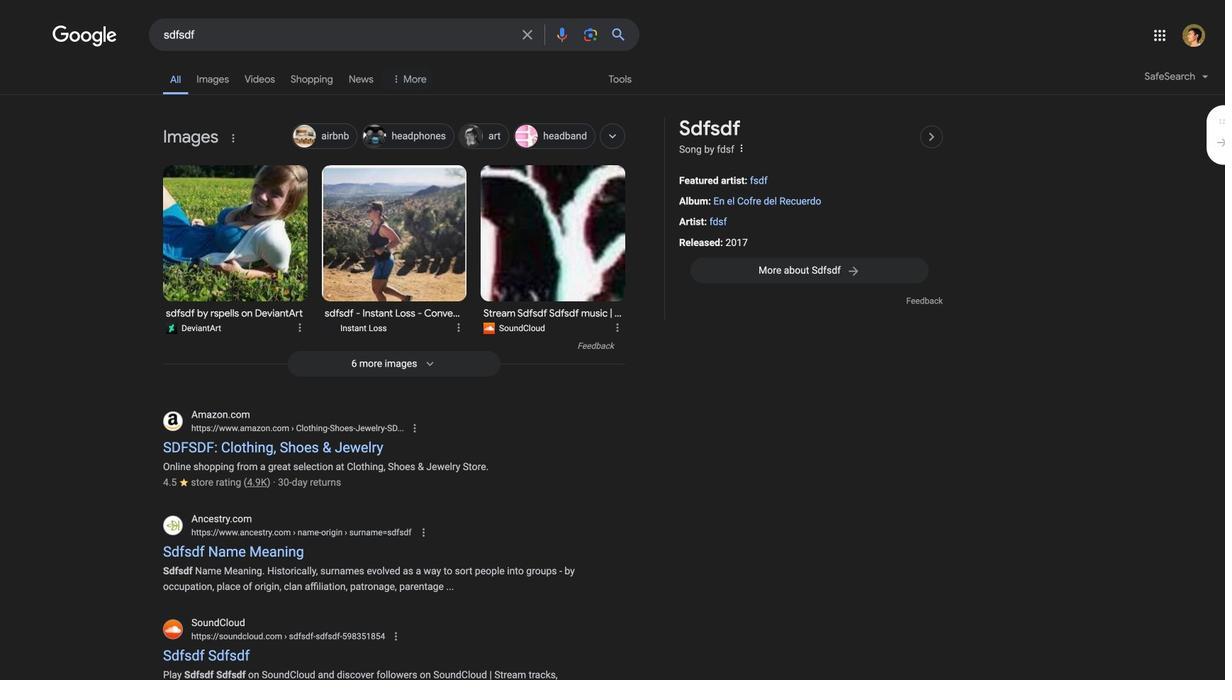 Task type: locate. For each thing, give the bounding box(es) containing it.
stream sdfsdf sdfsdf music | listen to songs, albums ... image
[[481, 165, 626, 301]]

navigation
[[0, 62, 1226, 103]]

None search field
[[0, 18, 640, 51]]

search by image image
[[582, 26, 599, 43]]

4.9k reviews element
[[247, 477, 267, 488]]

heading
[[680, 117, 741, 140]]

more options image
[[735, 141, 749, 155]]

None text field
[[192, 526, 412, 539], [291, 528, 412, 538], [192, 526, 412, 539], [291, 528, 412, 538]]

None text field
[[192, 422, 404, 435], [289, 423, 404, 433], [192, 630, 385, 643], [282, 632, 385, 642], [192, 422, 404, 435], [289, 423, 404, 433], [192, 630, 385, 643], [282, 632, 385, 642]]

more options image
[[736, 142, 748, 154]]



Task type: vqa. For each thing, say whether or not it's contained in the screenshot.
the rightmost TO
no



Task type: describe. For each thing, give the bounding box(es) containing it.
sdfsdf by rspells on deviantart image
[[163, 165, 308, 301]]

Search text field
[[164, 27, 511, 45]]

google image
[[52, 26, 118, 47]]

search by voice image
[[554, 26, 571, 43]]

rated 4.5 out of 5, image
[[180, 478, 188, 488]]

sdfsdf - instant loss - conveniently cook your way to weight ... image
[[322, 165, 467, 301]]



